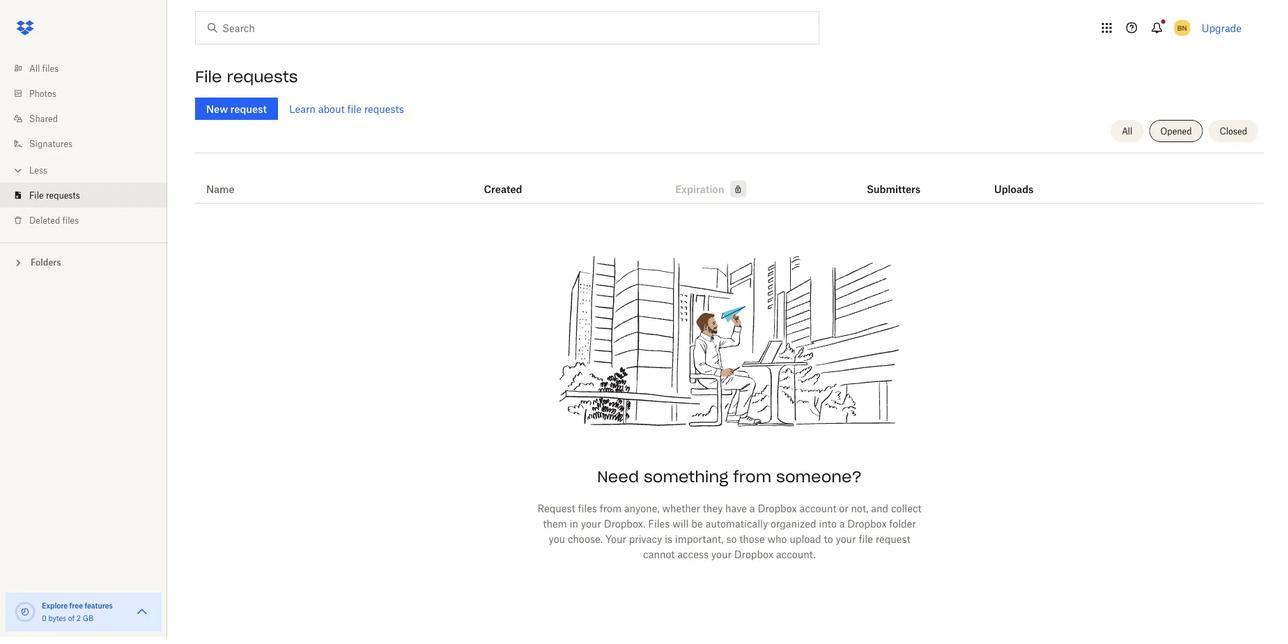 Task type: locate. For each thing, give the bounding box(es) containing it.
0 horizontal spatial file
[[29, 190, 44, 200]]

0 horizontal spatial request
[[230, 103, 267, 115]]

0 vertical spatial all
[[29, 63, 40, 74]]

1 horizontal spatial your
[[712, 548, 732, 560]]

dropbox.
[[604, 518, 646, 529]]

0 horizontal spatial all
[[29, 63, 40, 74]]

them
[[543, 518, 567, 529]]

0 vertical spatial file requests
[[195, 67, 298, 86]]

your up choose.
[[581, 518, 601, 529]]

is
[[665, 533, 673, 545]]

0 vertical spatial requests
[[227, 67, 298, 86]]

files for all
[[42, 63, 59, 74]]

list
[[0, 47, 167, 243]]

1 horizontal spatial files
[[62, 215, 79, 225]]

1 horizontal spatial requests
[[227, 67, 298, 86]]

0 horizontal spatial file requests
[[29, 190, 80, 200]]

your down so
[[712, 548, 732, 560]]

0
[[42, 614, 46, 622]]

less image
[[11, 163, 25, 177]]

who
[[768, 533, 787, 545]]

in
[[570, 518, 578, 529]]

all
[[29, 63, 40, 74], [1122, 126, 1133, 136]]

request right new
[[230, 103, 267, 115]]

will
[[673, 518, 689, 529]]

request
[[538, 502, 575, 514]]

pro trial element
[[725, 181, 747, 197]]

features
[[85, 601, 113, 610]]

all inside list
[[29, 63, 40, 74]]

from up the dropbox.
[[600, 502, 622, 514]]

file inside list item
[[29, 190, 44, 200]]

files inside 'request files from anyone, whether they have a dropbox account or not, and collect them in your dropbox. files will be automatically organized into a dropbox folder you choose. your privacy is important, so those who upload to your file request cannot access your dropbox account.'
[[578, 502, 597, 514]]

1 vertical spatial files
[[62, 215, 79, 225]]

organized
[[771, 518, 817, 529]]

bn button
[[1171, 17, 1194, 39]]

1 horizontal spatial from
[[734, 467, 772, 487]]

request
[[230, 103, 267, 115], [876, 533, 911, 545]]

file requests inside list item
[[29, 190, 80, 200]]

opened button
[[1150, 120, 1204, 142]]

file right about
[[347, 103, 362, 115]]

2 vertical spatial requests
[[46, 190, 80, 200]]

1 vertical spatial file
[[29, 190, 44, 200]]

0 horizontal spatial files
[[42, 63, 59, 74]]

photos link
[[11, 81, 167, 106]]

1 vertical spatial requests
[[364, 103, 404, 115]]

dropbox
[[758, 502, 797, 514], [848, 518, 887, 529], [734, 548, 774, 560]]

file requests up new request button
[[195, 67, 298, 86]]

file requests
[[195, 67, 298, 86], [29, 190, 80, 200]]

closed
[[1220, 126, 1248, 136]]

1 vertical spatial all
[[1122, 126, 1133, 136]]

a
[[750, 502, 755, 514], [840, 518, 845, 529]]

or
[[839, 502, 849, 514]]

from inside 'request files from anyone, whether they have a dropbox account or not, and collect them in your dropbox. files will be automatically organized into a dropbox folder you choose. your privacy is important, so those who upload to your file request cannot access your dropbox account.'
[[600, 502, 622, 514]]

upgrade link
[[1202, 22, 1242, 34]]

0 vertical spatial request
[[230, 103, 267, 115]]

free
[[69, 601, 83, 610]]

column header
[[867, 164, 923, 197], [995, 164, 1050, 197]]

important,
[[675, 533, 724, 545]]

dropbox down those
[[734, 548, 774, 560]]

all files
[[29, 63, 59, 74]]

not,
[[851, 502, 869, 514]]

1 horizontal spatial column header
[[995, 164, 1050, 197]]

dropbox up organized
[[758, 502, 797, 514]]

all up photos at the left of the page
[[29, 63, 40, 74]]

requests right about
[[364, 103, 404, 115]]

your
[[581, 518, 601, 529], [836, 533, 856, 545], [712, 548, 732, 560]]

file requests up deleted files
[[29, 190, 80, 200]]

0 horizontal spatial file
[[347, 103, 362, 115]]

new request
[[206, 103, 267, 115]]

bytes
[[48, 614, 66, 622]]

1 vertical spatial dropbox
[[848, 518, 887, 529]]

be
[[692, 518, 703, 529]]

file requests list item
[[0, 183, 167, 208]]

bn
[[1178, 23, 1187, 32]]

signatures link
[[11, 131, 167, 156]]

1 horizontal spatial file
[[859, 533, 873, 545]]

files up in
[[578, 502, 597, 514]]

1 horizontal spatial all
[[1122, 126, 1133, 136]]

1 horizontal spatial file
[[195, 67, 222, 86]]

and
[[871, 502, 889, 514]]

a right have
[[750, 502, 755, 514]]

something
[[644, 467, 729, 487]]

your right to
[[836, 533, 856, 545]]

file inside 'request files from anyone, whether they have a dropbox account or not, and collect them in your dropbox. files will be automatically organized into a dropbox folder you choose. your privacy is important, so those who upload to your file request cannot access your dropbox account.'
[[859, 533, 873, 545]]

from up have
[[734, 467, 772, 487]]

less
[[29, 165, 47, 175]]

request inside 'request files from anyone, whether they have a dropbox account or not, and collect them in your dropbox. files will be automatically organized into a dropbox folder you choose. your privacy is important, so those who upload to your file request cannot access your dropbox account.'
[[876, 533, 911, 545]]

file up new
[[195, 67, 222, 86]]

dropbox down not,
[[848, 518, 887, 529]]

0 horizontal spatial your
[[581, 518, 601, 529]]

2 vertical spatial files
[[578, 502, 597, 514]]

choose.
[[568, 533, 603, 545]]

automatically
[[706, 518, 768, 529]]

created
[[484, 183, 522, 195]]

1 vertical spatial file
[[859, 533, 873, 545]]

account.
[[776, 548, 816, 560]]

2 column header from the left
[[995, 164, 1050, 197]]

privacy
[[629, 533, 662, 545]]

1 vertical spatial a
[[840, 518, 845, 529]]

file down not,
[[859, 533, 873, 545]]

deleted files
[[29, 215, 79, 225]]

2 horizontal spatial your
[[836, 533, 856, 545]]

about
[[318, 103, 345, 115]]

0 vertical spatial from
[[734, 467, 772, 487]]

someone?
[[777, 467, 862, 487]]

from
[[734, 467, 772, 487], [600, 502, 622, 514]]

all inside button
[[1122, 126, 1133, 136]]

0 horizontal spatial requests
[[46, 190, 80, 200]]

1 vertical spatial from
[[600, 502, 622, 514]]

shared link
[[11, 106, 167, 131]]

1 vertical spatial request
[[876, 533, 911, 545]]

files
[[42, 63, 59, 74], [62, 215, 79, 225], [578, 502, 597, 514]]

0 vertical spatial a
[[750, 502, 755, 514]]

file
[[347, 103, 362, 115], [859, 533, 873, 545]]

request down the folder
[[876, 533, 911, 545]]

requests up new request button
[[227, 67, 298, 86]]

explore free features 0 bytes of 2 gb
[[42, 601, 113, 622]]

all left opened button
[[1122, 126, 1133, 136]]

collect
[[891, 502, 922, 514]]

files right the deleted
[[62, 215, 79, 225]]

of
[[68, 614, 75, 622]]

2 horizontal spatial files
[[578, 502, 597, 514]]

requests
[[227, 67, 298, 86], [364, 103, 404, 115], [46, 190, 80, 200]]

0 vertical spatial file
[[195, 67, 222, 86]]

0 horizontal spatial column header
[[867, 164, 923, 197]]

0 vertical spatial files
[[42, 63, 59, 74]]

cannot
[[643, 548, 675, 560]]

signatures
[[29, 138, 73, 149]]

2 vertical spatial your
[[712, 548, 732, 560]]

row
[[195, 158, 1264, 204]]

request inside button
[[230, 103, 267, 115]]

1 horizontal spatial request
[[876, 533, 911, 545]]

deleted files link
[[11, 208, 167, 233]]

2
[[77, 614, 81, 622]]

1 column header from the left
[[867, 164, 923, 197]]

1 horizontal spatial file requests
[[195, 67, 298, 86]]

folders button
[[0, 252, 167, 272]]

file down less
[[29, 190, 44, 200]]

0 horizontal spatial a
[[750, 502, 755, 514]]

need something from someone?
[[597, 467, 862, 487]]

0 horizontal spatial from
[[600, 502, 622, 514]]

a right into
[[840, 518, 845, 529]]

folders
[[31, 257, 61, 268]]

file
[[195, 67, 222, 86], [29, 190, 44, 200]]

row containing name
[[195, 158, 1264, 204]]

0 vertical spatial dropbox
[[758, 502, 797, 514]]

requests up deleted files
[[46, 190, 80, 200]]

files up photos at the left of the page
[[42, 63, 59, 74]]

1 vertical spatial file requests
[[29, 190, 80, 200]]



Task type: describe. For each thing, give the bounding box(es) containing it.
files for deleted
[[62, 215, 79, 225]]

Search in folder "Dropbox" text field
[[222, 20, 790, 36]]

whether
[[662, 502, 701, 514]]

all for all
[[1122, 126, 1133, 136]]

files
[[648, 518, 670, 529]]

created button
[[484, 181, 522, 197]]

to
[[824, 533, 833, 545]]

files for request
[[578, 502, 597, 514]]

into
[[819, 518, 837, 529]]

new request button
[[195, 98, 278, 120]]

all button
[[1111, 120, 1144, 142]]

2 vertical spatial dropbox
[[734, 548, 774, 560]]

you
[[549, 533, 565, 545]]

from for anyone,
[[600, 502, 622, 514]]

upload
[[790, 533, 822, 545]]

file requests link
[[11, 183, 167, 208]]

need
[[597, 467, 639, 487]]

they
[[703, 502, 723, 514]]

all files link
[[11, 56, 167, 81]]

list containing all files
[[0, 47, 167, 243]]

folder
[[890, 518, 916, 529]]

your
[[606, 533, 627, 545]]

closed button
[[1209, 120, 1259, 142]]

0 vertical spatial file
[[347, 103, 362, 115]]

those
[[740, 533, 765, 545]]

have
[[726, 502, 747, 514]]

quota usage element
[[14, 601, 36, 623]]

learn about file requests
[[289, 103, 404, 115]]

learn about file requests link
[[289, 103, 404, 115]]

access
[[678, 548, 709, 560]]

learn
[[289, 103, 316, 115]]

dropbox image
[[11, 14, 39, 42]]

explore
[[42, 601, 68, 610]]

opened
[[1161, 126, 1192, 136]]

requests inside list item
[[46, 190, 80, 200]]

account
[[800, 502, 837, 514]]

all for all files
[[29, 63, 40, 74]]

anyone,
[[624, 502, 660, 514]]

request files from anyone, whether they have a dropbox account or not, and collect them in your dropbox. files will be automatically organized into a dropbox folder you choose. your privacy is important, so those who upload to your file request cannot access your dropbox account.
[[538, 502, 922, 560]]

from for someone?
[[734, 467, 772, 487]]

new
[[206, 103, 228, 115]]

deleted
[[29, 215, 60, 225]]

gb
[[83, 614, 94, 622]]

upgrade
[[1202, 22, 1242, 34]]

shared
[[29, 113, 58, 124]]

name
[[206, 183, 235, 195]]

1 vertical spatial your
[[836, 533, 856, 545]]

so
[[727, 533, 737, 545]]

1 horizontal spatial a
[[840, 518, 845, 529]]

0 vertical spatial your
[[581, 518, 601, 529]]

photos
[[29, 88, 56, 99]]

2 horizontal spatial requests
[[364, 103, 404, 115]]



Task type: vqa. For each thing, say whether or not it's contained in the screenshot.
is
yes



